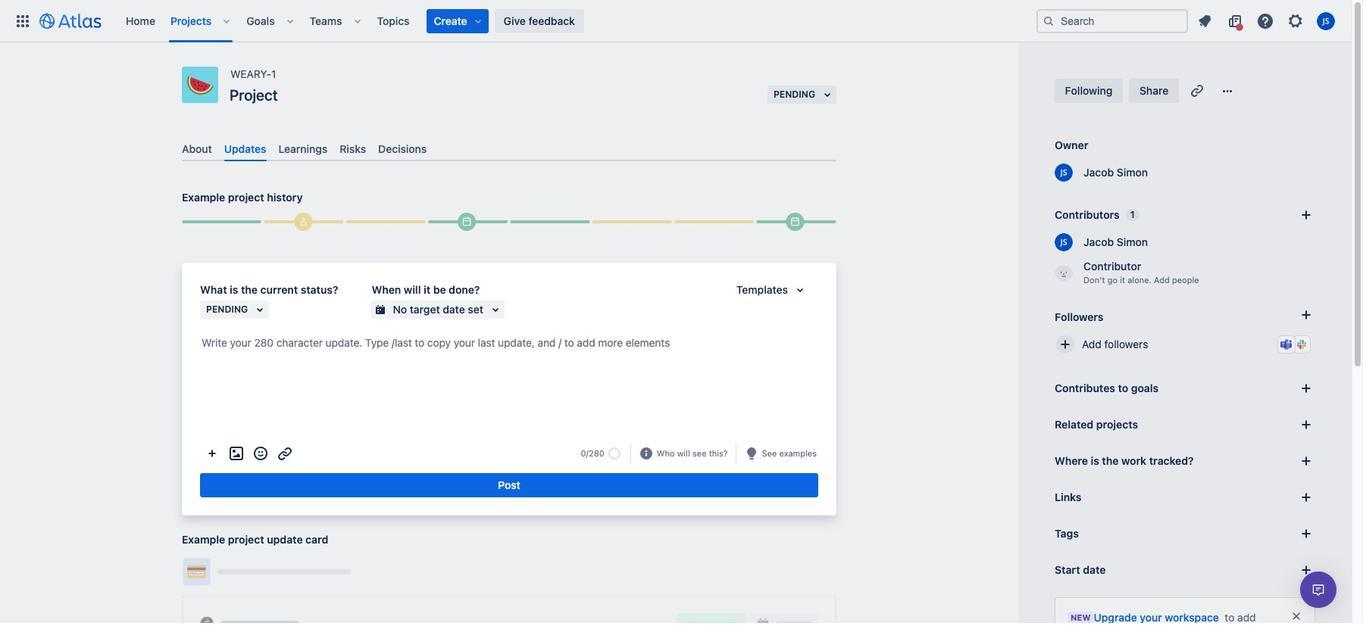 Task type: locate. For each thing, give the bounding box(es) containing it.
feedback
[[528, 14, 575, 27]]

date left set
[[443, 303, 465, 316]]

this?
[[709, 448, 728, 458]]

will
[[404, 283, 421, 296], [677, 448, 690, 458]]

learnings
[[278, 142, 327, 155]]

is
[[230, 283, 238, 296], [1091, 455, 1099, 467]]

contributes to goals
[[1055, 382, 1159, 395]]

0 horizontal spatial is
[[230, 283, 238, 296]]

Main content area, start typing to enter text. text field
[[200, 334, 818, 358]]

0 vertical spatial project
[[228, 191, 264, 204]]

add right 'add follower' icon
[[1082, 338, 1101, 351]]

0 vertical spatial is
[[230, 283, 238, 296]]

1 right contributors
[[1130, 209, 1135, 220]]

what is the current status?
[[200, 283, 338, 296]]

add followers
[[1082, 338, 1148, 351]]

1 vertical spatial example
[[182, 533, 225, 546]]

projects link
[[166, 9, 216, 33]]

banner
[[0, 0, 1352, 42]]

0 vertical spatial add
[[1154, 275, 1170, 285]]

insert link image
[[276, 445, 294, 463]]

the up pending button at the left of page
[[241, 283, 258, 296]]

will left see
[[677, 448, 690, 458]]

weary-
[[230, 67, 271, 80]]

add inside contributor don't go it alone. add people
[[1154, 275, 1170, 285]]

date
[[443, 303, 465, 316], [1083, 564, 1106, 577]]

share
[[1140, 84, 1168, 97]]

see examples
[[762, 448, 817, 458]]

it left be
[[424, 283, 430, 296]]

0 horizontal spatial the
[[241, 283, 258, 296]]

the left the work
[[1102, 455, 1119, 467]]

where is the work tracked?
[[1055, 455, 1194, 467]]

1 project from the top
[[228, 191, 264, 204]]

pending
[[206, 304, 248, 315]]

0 horizontal spatial date
[[443, 303, 465, 316]]

status?
[[301, 283, 338, 296]]

start date
[[1055, 564, 1106, 577]]

alone.
[[1128, 275, 1152, 285]]

example
[[182, 191, 225, 204], [182, 533, 225, 546]]

0 horizontal spatial will
[[404, 283, 421, 296]]

is right the where
[[1091, 455, 1099, 467]]

will inside dropdown button
[[677, 448, 690, 458]]

who will see this? button
[[655, 447, 729, 461]]

templates button
[[727, 281, 818, 299]]

tab list
[[176, 136, 843, 162]]

it right go
[[1120, 275, 1125, 285]]

goals
[[246, 14, 275, 27]]

0 horizontal spatial it
[[424, 283, 430, 296]]

go
[[1107, 275, 1118, 285]]

contributor don't go it alone. add people
[[1083, 260, 1199, 285]]

no target date set button
[[372, 301, 505, 319]]

owner
[[1055, 139, 1088, 152]]

1
[[271, 67, 276, 80], [1130, 209, 1135, 220]]

project left the history
[[228, 191, 264, 204]]

project for history
[[228, 191, 264, 204]]

contributes
[[1055, 382, 1115, 395]]

2 project from the top
[[228, 533, 264, 546]]

example for example project update card
[[182, 533, 225, 546]]

1 horizontal spatial it
[[1120, 275, 1125, 285]]

see
[[762, 448, 777, 458]]

2 example from the top
[[182, 533, 225, 546]]

0 vertical spatial date
[[443, 303, 465, 316]]

example project history
[[182, 191, 303, 204]]

add inside button
[[1082, 338, 1101, 351]]

date inside dropdown button
[[443, 303, 465, 316]]

1 vertical spatial 1
[[1130, 209, 1135, 220]]

0 horizontal spatial add
[[1082, 338, 1101, 351]]

post
[[498, 479, 520, 492]]

pending button
[[200, 301, 269, 319]]

it
[[1120, 275, 1125, 285], [424, 283, 430, 296]]

1 up the project
[[271, 67, 276, 80]]

about
[[182, 142, 212, 155]]

will up no at the left of page
[[404, 283, 421, 296]]

tab list containing about
[[176, 136, 843, 162]]

following
[[1065, 84, 1113, 97]]

0 vertical spatial 1
[[271, 67, 276, 80]]

Search field
[[1036, 9, 1188, 33]]

insert emoji image
[[252, 445, 270, 463]]

1 vertical spatial is
[[1091, 455, 1099, 467]]

1 horizontal spatial date
[[1083, 564, 1106, 577]]

open intercom messenger image
[[1309, 581, 1327, 599]]

tags
[[1055, 527, 1079, 540]]

1 vertical spatial will
[[677, 448, 690, 458]]

projects
[[1096, 418, 1138, 431]]

no
[[393, 303, 407, 316]]

date right start
[[1083, 564, 1106, 577]]

update
[[267, 533, 303, 546]]

1 vertical spatial project
[[228, 533, 264, 546]]

weary-1 link
[[230, 67, 276, 82]]

project left update
[[228, 533, 264, 546]]

more actions image
[[203, 445, 221, 463]]

project
[[230, 86, 278, 104]]

links
[[1055, 491, 1082, 504]]

1 vertical spatial date
[[1083, 564, 1106, 577]]

1 example from the top
[[182, 191, 225, 204]]

new link
[[1068, 611, 1219, 624]]

give
[[504, 14, 526, 27]]

the for current
[[241, 283, 258, 296]]

1 horizontal spatial the
[[1102, 455, 1119, 467]]

home link
[[121, 9, 160, 33]]

0 horizontal spatial 1
[[271, 67, 276, 80]]

post button
[[200, 474, 818, 498]]

slack logo showing nan channels are connected to this project image
[[1296, 339, 1308, 351]]

current
[[260, 283, 298, 296]]

is up pending button at the left of page
[[230, 283, 238, 296]]

1 horizontal spatial is
[[1091, 455, 1099, 467]]

home
[[126, 14, 155, 27]]

1 vertical spatial the
[[1102, 455, 1119, 467]]

decisions
[[378, 142, 427, 155]]

weary-1 project
[[230, 67, 278, 104]]

1 horizontal spatial add
[[1154, 275, 1170, 285]]

share button
[[1129, 79, 1179, 103]]

done?
[[449, 283, 480, 296]]

followers
[[1104, 338, 1148, 351]]

add
[[1154, 275, 1170, 285], [1082, 338, 1101, 351]]

0 vertical spatial the
[[241, 283, 258, 296]]

the
[[241, 283, 258, 296], [1102, 455, 1119, 467]]

is for where
[[1091, 455, 1099, 467]]

add followers button
[[1049, 328, 1321, 361]]

add files, videos, or images image
[[227, 445, 245, 463]]

who
[[657, 448, 675, 458]]

0 vertical spatial example
[[182, 191, 225, 204]]

1 vertical spatial add
[[1082, 338, 1101, 351]]

updates
[[224, 142, 266, 155]]

projects
[[170, 14, 212, 27]]

add right alone.
[[1154, 275, 1170, 285]]

project
[[228, 191, 264, 204], [228, 533, 264, 546]]

will for who
[[677, 448, 690, 458]]

followers
[[1055, 310, 1103, 323]]

1 horizontal spatial will
[[677, 448, 690, 458]]

0 vertical spatial will
[[404, 283, 421, 296]]

1 horizontal spatial 1
[[1130, 209, 1135, 220]]

give feedback
[[504, 14, 575, 27]]

when
[[372, 283, 401, 296]]

add follower image
[[1056, 336, 1074, 354]]

don't
[[1083, 275, 1105, 285]]

teams link
[[305, 9, 347, 33]]



Task type: vqa. For each thing, say whether or not it's contained in the screenshot.
fourth townsquare icon from the bottom of the page
no



Task type: describe. For each thing, give the bounding box(es) containing it.
banner containing home
[[0, 0, 1352, 42]]

be
[[433, 283, 446, 296]]

related projects
[[1055, 418, 1138, 431]]

will for when
[[404, 283, 421, 296]]

it inside contributor don't go it alone. add people
[[1120, 275, 1125, 285]]

no target date set
[[393, 303, 483, 316]]

1 inside weary-1 project
[[271, 67, 276, 80]]

give feedback button
[[494, 9, 584, 33]]

related
[[1055, 418, 1093, 431]]

work
[[1121, 455, 1146, 467]]

goals link
[[242, 9, 279, 33]]

the for work
[[1102, 455, 1119, 467]]

topics link
[[372, 9, 414, 33]]

when will it be done?
[[372, 283, 480, 296]]

where
[[1055, 455, 1088, 467]]

project for update
[[228, 533, 264, 546]]

example for example project history
[[182, 191, 225, 204]]

who will see this?
[[657, 448, 728, 458]]

templates
[[736, 283, 788, 296]]

risks
[[340, 142, 366, 155]]

example project update card
[[182, 533, 328, 546]]

tracked?
[[1149, 455, 1194, 467]]

help image
[[1256, 12, 1274, 30]]

search image
[[1043, 15, 1055, 27]]

card
[[305, 533, 328, 546]]

0/280
[[581, 449, 604, 458]]

top element
[[9, 0, 1036, 42]]

set
[[468, 303, 483, 316]]

to
[[1118, 382, 1128, 395]]

is for what
[[230, 283, 238, 296]]

what
[[200, 283, 227, 296]]

history
[[267, 191, 303, 204]]

goals
[[1131, 382, 1159, 395]]

contributors
[[1055, 208, 1120, 221]]

teams
[[310, 14, 342, 27]]

topics
[[377, 14, 410, 27]]

people
[[1172, 275, 1199, 285]]

examples
[[779, 448, 817, 458]]

add a follower image
[[1297, 306, 1315, 324]]

start
[[1055, 564, 1080, 577]]

following button
[[1055, 79, 1123, 103]]

see examples button
[[760, 447, 818, 461]]

msteams logo showing  channels are connected to this project image
[[1280, 339, 1293, 351]]

new
[[1071, 613, 1091, 623]]

close banner image
[[1290, 611, 1302, 623]]

contributor
[[1083, 260, 1141, 273]]

see
[[692, 448, 706, 458]]

target
[[410, 303, 440, 316]]



